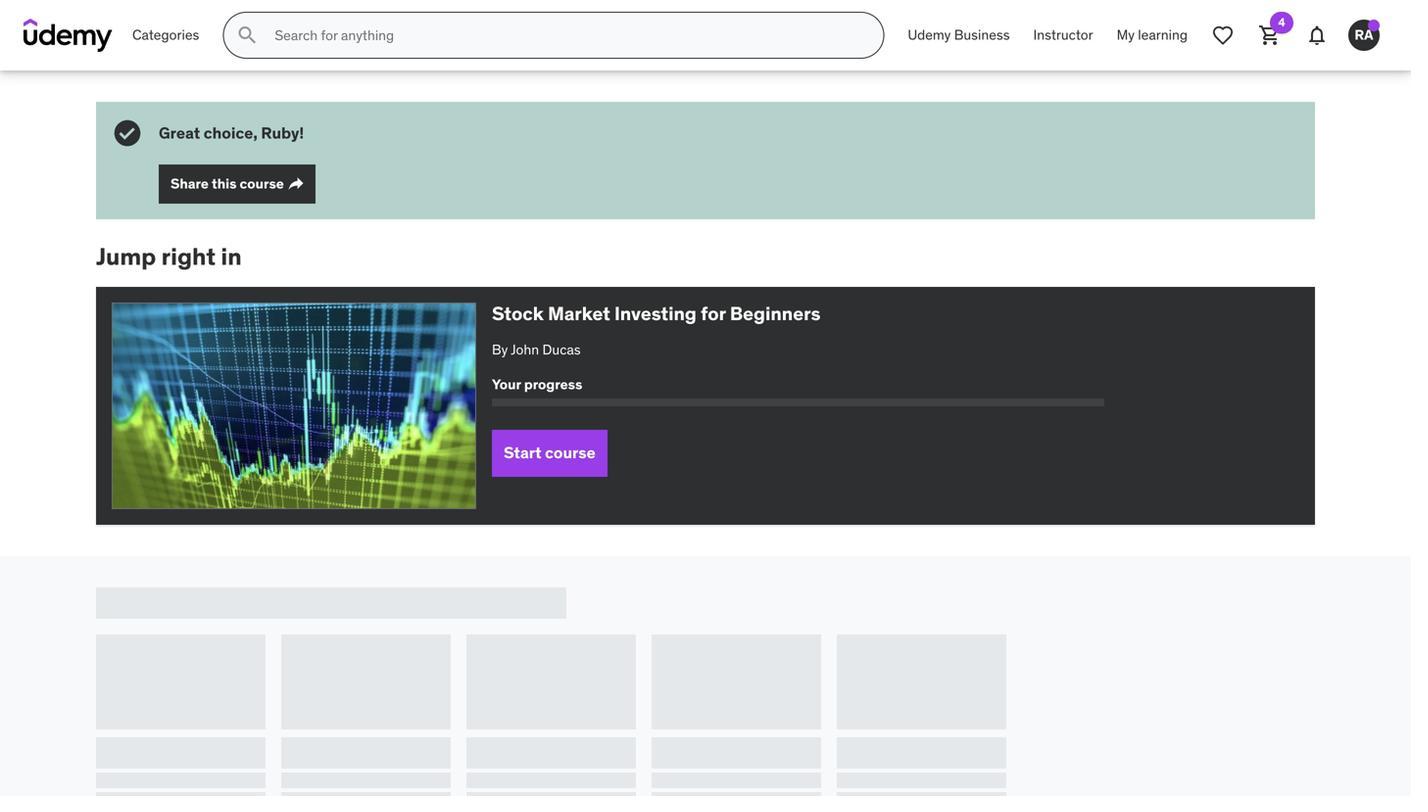 Task type: vqa. For each thing, say whether or not it's contained in the screenshot.
ALWAYS
no



Task type: describe. For each thing, give the bounding box(es) containing it.
categories button
[[121, 12, 211, 59]]

your progress
[[492, 376, 582, 394]]

4
[[1278, 15, 1285, 30]]

your
[[492, 376, 521, 394]]

this
[[212, 175, 237, 193]]

xsmall image
[[288, 176, 304, 192]]

jump right in
[[96, 242, 242, 271]]

stock market investing for beginners
[[492, 302, 821, 325]]

Search for anything text field
[[271, 19, 860, 52]]

my
[[1117, 26, 1135, 44]]

learning
[[1138, 26, 1188, 44]]

progress
[[524, 376, 582, 394]]

john
[[511, 341, 539, 359]]

udemy
[[908, 26, 951, 44]]

udemy business link
[[896, 12, 1022, 59]]

share this course button
[[159, 165, 315, 204]]

my learning link
[[1105, 12, 1200, 59]]

jump
[[96, 242, 156, 271]]

ducas
[[542, 341, 581, 359]]

share this course
[[171, 175, 284, 193]]

great
[[159, 123, 200, 143]]

great choice, ruby!
[[159, 123, 304, 143]]

1 vertical spatial course
[[545, 443, 596, 463]]

ruby!
[[261, 123, 304, 143]]

for
[[701, 302, 726, 325]]

beginners
[[730, 302, 821, 325]]

course inside button
[[240, 175, 284, 193]]

ra link
[[1341, 12, 1388, 59]]

wishlist image
[[1211, 24, 1235, 47]]

shopping cart with 4 items image
[[1258, 24, 1282, 47]]

4 link
[[1247, 12, 1294, 59]]



Task type: locate. For each thing, give the bounding box(es) containing it.
business
[[954, 26, 1010, 44]]

market
[[548, 302, 610, 325]]

instructor
[[1034, 26, 1093, 44]]

investing
[[614, 302, 697, 325]]

you have alerts image
[[1368, 20, 1380, 31]]

course
[[240, 175, 284, 193], [545, 443, 596, 463]]

notifications image
[[1305, 24, 1329, 47]]

udemy business
[[908, 26, 1010, 44]]

course right start
[[545, 443, 596, 463]]

in
[[221, 242, 242, 271]]

start course link
[[492, 430, 607, 477]]

categories
[[132, 26, 199, 44]]

1 horizontal spatial course
[[545, 443, 596, 463]]

instructor link
[[1022, 12, 1105, 59]]

0 horizontal spatial course
[[240, 175, 284, 193]]

by
[[492, 341, 508, 359]]

share
[[171, 175, 209, 193]]

start
[[504, 443, 541, 463]]

udemy image
[[24, 19, 113, 52]]

start course
[[504, 443, 596, 463]]

my learning
[[1117, 26, 1188, 44]]

ra
[[1355, 26, 1374, 44]]

submit search image
[[236, 24, 259, 47]]

choice,
[[204, 123, 258, 143]]

0 vertical spatial course
[[240, 175, 284, 193]]

by john ducas
[[492, 341, 581, 359]]

course left xsmall 'icon'
[[240, 175, 284, 193]]

stock
[[492, 302, 544, 325]]

right
[[161, 242, 216, 271]]



